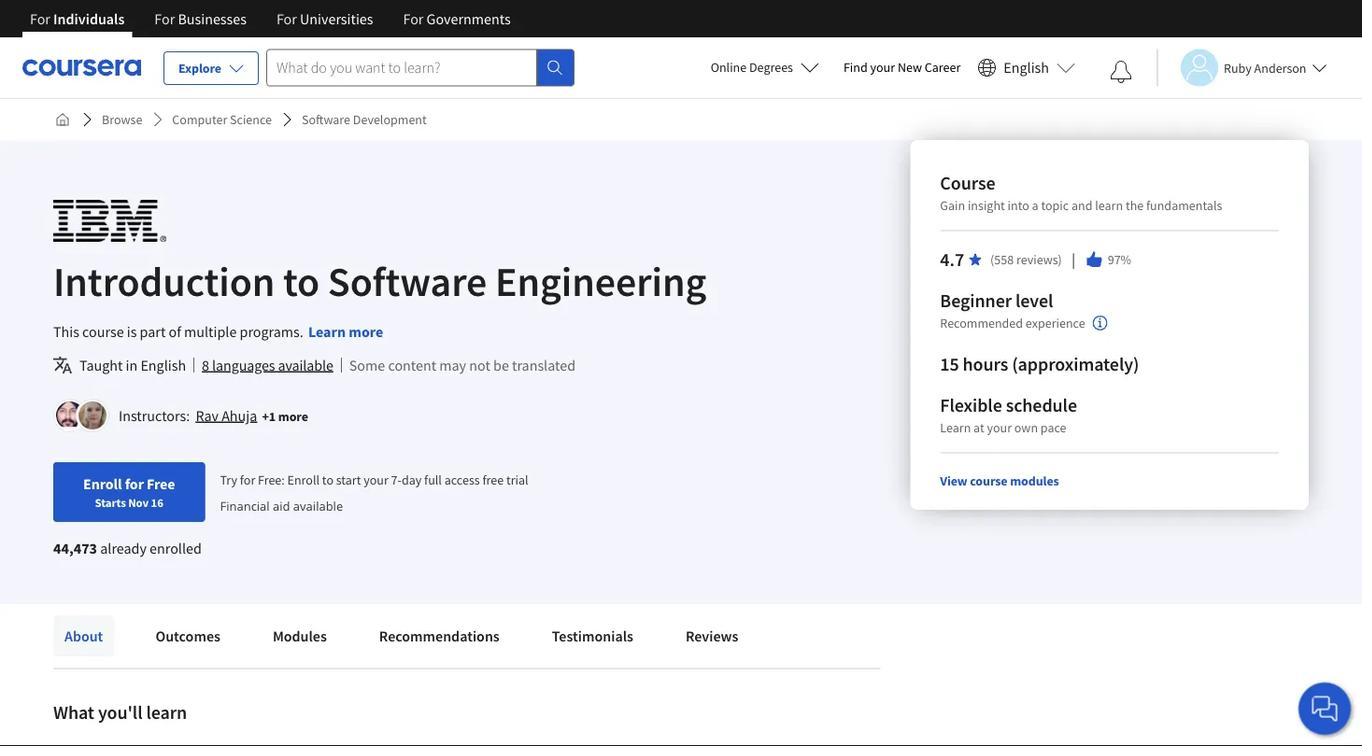 Task type: vqa. For each thing, say whether or not it's contained in the screenshot.
Introduction
yes



Task type: locate. For each thing, give the bounding box(es) containing it.
1 vertical spatial software
[[328, 255, 487, 307]]

0 horizontal spatial to
[[283, 255, 320, 307]]

for left universities
[[277, 9, 297, 28]]

view
[[940, 473, 968, 490]]

english
[[1004, 58, 1049, 77], [141, 356, 186, 375]]

bethany hudnutt image
[[78, 402, 107, 430]]

software up learn more button
[[328, 255, 487, 307]]

reviews)
[[1017, 251, 1062, 268]]

available right aid
[[293, 497, 343, 514]]

your right find
[[870, 59, 895, 76]]

2 for from the left
[[154, 9, 175, 28]]

for for try
[[240, 472, 255, 488]]

available inside "button"
[[278, 356, 333, 375]]

1 vertical spatial learn
[[940, 420, 971, 436]]

for inside enroll for free starts nov 16
[[125, 475, 144, 493]]

for left individuals
[[30, 9, 50, 28]]

learn right programs.
[[308, 322, 346, 341]]

chat with us image
[[1310, 694, 1340, 724]]

course left 'is'
[[82, 322, 124, 341]]

1 horizontal spatial enroll
[[287, 472, 320, 488]]

find
[[844, 59, 868, 76]]

(558
[[991, 251, 1014, 268]]

for
[[240, 472, 255, 488], [125, 475, 144, 493]]

2 vertical spatial your
[[364, 472, 389, 488]]

ruby anderson
[[1224, 59, 1307, 76]]

computer science link
[[165, 103, 279, 136]]

level
[[1016, 289, 1053, 313]]

find your new career
[[844, 59, 961, 76]]

software left development
[[302, 111, 350, 128]]

enroll inside try for free: enroll to start your 7-day full access free trial financial aid available
[[287, 472, 320, 488]]

financial
[[220, 497, 270, 514]]

course
[[940, 171, 996, 195]]

learn left at
[[940, 420, 971, 436]]

(558 reviews) |
[[991, 250, 1078, 270]]

rav
[[196, 406, 219, 425]]

learn
[[1095, 197, 1123, 214], [146, 701, 187, 725]]

for
[[30, 9, 50, 28], [154, 9, 175, 28], [277, 9, 297, 28], [403, 9, 424, 28]]

2 horizontal spatial your
[[987, 420, 1012, 436]]

0 horizontal spatial learn
[[308, 322, 346, 341]]

online degrees
[[711, 59, 793, 76]]

1 horizontal spatial course
[[970, 473, 1008, 490]]

find your new career link
[[834, 56, 970, 79]]

english right career
[[1004, 58, 1049, 77]]

and
[[1072, 197, 1093, 214]]

0 vertical spatial course
[[82, 322, 124, 341]]

anderson
[[1255, 59, 1307, 76]]

aid
[[273, 497, 290, 514]]

view course modules link
[[940, 473, 1059, 490]]

hours
[[963, 353, 1009, 376]]

16
[[151, 495, 163, 510]]

your inside flexible schedule learn at your own pace
[[987, 420, 1012, 436]]

course for this
[[82, 322, 124, 341]]

recommendations link
[[368, 616, 511, 657]]

1 vertical spatial available
[[293, 497, 343, 514]]

3 for from the left
[[277, 9, 297, 28]]

degrees
[[749, 59, 793, 76]]

ruby anderson button
[[1157, 49, 1327, 86]]

1 vertical spatial to
[[322, 472, 334, 488]]

0 horizontal spatial enroll
[[83, 475, 122, 493]]

8 languages available
[[202, 356, 333, 375]]

4 for from the left
[[403, 9, 424, 28]]

testimonials
[[552, 627, 634, 646]]

enroll inside enroll for free starts nov 16
[[83, 475, 122, 493]]

What do you want to learn? text field
[[266, 49, 537, 86]]

individuals
[[53, 9, 125, 28]]

more right +1
[[278, 408, 308, 425]]

learn
[[308, 322, 346, 341], [940, 420, 971, 436]]

available inside try for free: enroll to start your 7-day full access free trial financial aid available
[[293, 497, 343, 514]]

in
[[126, 356, 138, 375]]

97%
[[1108, 251, 1132, 268]]

online
[[711, 59, 747, 76]]

for up nov
[[125, 475, 144, 493]]

banner navigation
[[15, 0, 526, 37]]

beginner level
[[940, 289, 1053, 313]]

for businesses
[[154, 9, 247, 28]]

english right in at left
[[141, 356, 186, 375]]

for inside try for free: enroll to start your 7-day full access free trial financial aid available
[[240, 472, 255, 488]]

1 horizontal spatial to
[[322, 472, 334, 488]]

rav ahuja image
[[56, 402, 84, 430]]

1 horizontal spatial learn
[[1095, 197, 1123, 214]]

gain
[[940, 197, 965, 214]]

multiple
[[184, 322, 237, 341]]

own
[[1015, 420, 1038, 436]]

available down programs.
[[278, 356, 333, 375]]

for for universities
[[277, 9, 297, 28]]

1 horizontal spatial english
[[1004, 58, 1049, 77]]

development
[[353, 111, 427, 128]]

1 horizontal spatial learn
[[940, 420, 971, 436]]

4.7
[[940, 248, 964, 271]]

learn right the you'll
[[146, 701, 187, 725]]

outcomes link
[[144, 616, 232, 657]]

coursera image
[[22, 53, 141, 82]]

this
[[53, 322, 79, 341]]

learn more button
[[308, 321, 383, 343]]

1 vertical spatial your
[[987, 420, 1012, 436]]

0 vertical spatial your
[[870, 59, 895, 76]]

1 vertical spatial learn
[[146, 701, 187, 725]]

to up programs.
[[283, 255, 320, 307]]

about link
[[53, 616, 114, 657]]

starts
[[95, 495, 126, 510]]

0 vertical spatial english
[[1004, 58, 1049, 77]]

1 horizontal spatial more
[[349, 322, 383, 341]]

available
[[278, 356, 333, 375], [293, 497, 343, 514]]

for for enroll
[[125, 475, 144, 493]]

to left start
[[322, 472, 334, 488]]

0 vertical spatial available
[[278, 356, 333, 375]]

more
[[349, 322, 383, 341], [278, 408, 308, 425]]

ibm image
[[53, 200, 166, 242]]

more up some
[[349, 322, 383, 341]]

enroll right free: on the left of the page
[[287, 472, 320, 488]]

reviews link
[[675, 616, 750, 657]]

0 horizontal spatial course
[[82, 322, 124, 341]]

translated
[[512, 356, 576, 375]]

1 for from the left
[[30, 9, 50, 28]]

1 vertical spatial more
[[278, 408, 308, 425]]

course for view
[[970, 473, 1008, 490]]

software
[[302, 111, 350, 128], [328, 255, 487, 307]]

1 vertical spatial course
[[970, 473, 1008, 490]]

for up what do you want to learn? text field
[[403, 9, 424, 28]]

enroll up starts
[[83, 475, 122, 493]]

you'll
[[98, 701, 143, 725]]

nov
[[128, 495, 149, 510]]

0 vertical spatial learn
[[1095, 197, 1123, 214]]

access
[[445, 472, 480, 488]]

ruby
[[1224, 59, 1252, 76]]

governments
[[427, 9, 511, 28]]

1 horizontal spatial for
[[240, 472, 255, 488]]

enrolled
[[150, 539, 202, 558]]

for for businesses
[[154, 9, 175, 28]]

learn left "the"
[[1095, 197, 1123, 214]]

recommended
[[940, 315, 1023, 332]]

course
[[82, 322, 124, 341], [970, 473, 1008, 490]]

this course is part of multiple programs. learn more
[[53, 322, 383, 341]]

what you'll learn
[[53, 701, 187, 725]]

information about difficulty level pre-requisites. image
[[1093, 316, 1108, 331]]

your left 7-
[[364, 472, 389, 488]]

course right view
[[970, 473, 1008, 490]]

for universities
[[277, 9, 373, 28]]

None search field
[[266, 49, 575, 86]]

0 horizontal spatial for
[[125, 475, 144, 493]]

for left businesses
[[154, 9, 175, 28]]

0 horizontal spatial more
[[278, 408, 308, 425]]

|
[[1070, 250, 1078, 270]]

0 horizontal spatial your
[[364, 472, 389, 488]]

0 vertical spatial to
[[283, 255, 320, 307]]

some
[[349, 356, 385, 375]]

your right at
[[987, 420, 1012, 436]]

1 vertical spatial english
[[141, 356, 186, 375]]

for right "try"
[[240, 472, 255, 488]]



Task type: describe. For each thing, give the bounding box(es) containing it.
new
[[898, 59, 922, 76]]

learn inside course gain insight into a topic and learn the fundamentals
[[1095, 197, 1123, 214]]

0 horizontal spatial english
[[141, 356, 186, 375]]

your inside try for free: enroll to start your 7-day full access free trial financial aid available
[[364, 472, 389, 488]]

44,473 already enrolled
[[53, 539, 202, 558]]

trial
[[506, 472, 529, 488]]

15
[[940, 353, 959, 376]]

computer science
[[172, 111, 272, 128]]

of
[[169, 322, 181, 341]]

enroll for free starts nov 16
[[83, 475, 175, 510]]

+1 more button
[[262, 407, 308, 426]]

free:
[[258, 472, 285, 488]]

engineering
[[495, 255, 707, 307]]

english inside button
[[1004, 58, 1049, 77]]

at
[[974, 420, 985, 436]]

is
[[127, 322, 137, 341]]

may
[[439, 356, 466, 375]]

software development
[[302, 111, 427, 128]]

try
[[220, 472, 237, 488]]

businesses
[[178, 9, 247, 28]]

the
[[1126, 197, 1144, 214]]

learn inside flexible schedule learn at your own pace
[[940, 420, 971, 436]]

free
[[483, 472, 504, 488]]

8
[[202, 356, 209, 375]]

0 vertical spatial learn
[[308, 322, 346, 341]]

schedule
[[1006, 394, 1077, 417]]

topic
[[1041, 197, 1069, 214]]

for for individuals
[[30, 9, 50, 28]]

15 hours (approximately)
[[940, 353, 1139, 376]]

modules
[[273, 627, 327, 646]]

english button
[[970, 37, 1083, 98]]

insight
[[968, 197, 1005, 214]]

a
[[1032, 197, 1039, 214]]

view course modules
[[940, 473, 1059, 490]]

home image
[[55, 112, 70, 127]]

day
[[402, 472, 422, 488]]

+1
[[262, 408, 276, 425]]

(approximately)
[[1012, 353, 1139, 376]]

course gain insight into a topic and learn the fundamentals
[[940, 171, 1223, 214]]

explore button
[[164, 51, 259, 85]]

online degrees button
[[696, 47, 834, 88]]

to inside try for free: enroll to start your 7-day full access free trial financial aid available
[[322, 472, 334, 488]]

languages
[[212, 356, 275, 375]]

ahuja
[[222, 406, 257, 425]]

0 vertical spatial software
[[302, 111, 350, 128]]

content
[[388, 356, 436, 375]]

flexible
[[940, 394, 1002, 417]]

be
[[493, 356, 509, 375]]

beginner
[[940, 289, 1012, 313]]

some content may not be translated
[[349, 356, 576, 375]]

software development link
[[294, 103, 434, 136]]

science
[[230, 111, 272, 128]]

0 horizontal spatial learn
[[146, 701, 187, 725]]

try for free: enroll to start your 7-day full access free trial financial aid available
[[220, 472, 529, 514]]

44,473
[[53, 539, 97, 558]]

full
[[424, 472, 442, 488]]

recommendations
[[379, 627, 500, 646]]

not
[[469, 356, 490, 375]]

universities
[[300, 9, 373, 28]]

0 vertical spatial more
[[349, 322, 383, 341]]

already
[[100, 539, 147, 558]]

recommended experience
[[940, 315, 1086, 332]]

rav ahuja link
[[196, 406, 257, 425]]

pace
[[1041, 420, 1067, 436]]

8 languages available button
[[202, 354, 333, 377]]

outcomes
[[155, 627, 220, 646]]

for for governments
[[403, 9, 424, 28]]

taught in english
[[79, 356, 186, 375]]

modules link
[[262, 616, 338, 657]]

computer
[[172, 111, 227, 128]]

free
[[147, 475, 175, 493]]

career
[[925, 59, 961, 76]]

experience
[[1026, 315, 1086, 332]]

1 horizontal spatial your
[[870, 59, 895, 76]]

for individuals
[[30, 9, 125, 28]]

part
[[140, 322, 166, 341]]

more inside the 'instructors: rav ahuja +1 more'
[[278, 408, 308, 425]]

instructors:
[[119, 406, 190, 425]]

introduction to software engineering
[[53, 255, 707, 307]]

testimonials link
[[541, 616, 645, 657]]

start
[[336, 472, 361, 488]]

show notifications image
[[1110, 61, 1133, 83]]

browse link
[[94, 103, 150, 136]]

taught
[[79, 356, 123, 375]]

for governments
[[403, 9, 511, 28]]

about
[[64, 627, 103, 646]]

instructors: rav ahuja +1 more
[[119, 406, 308, 425]]



